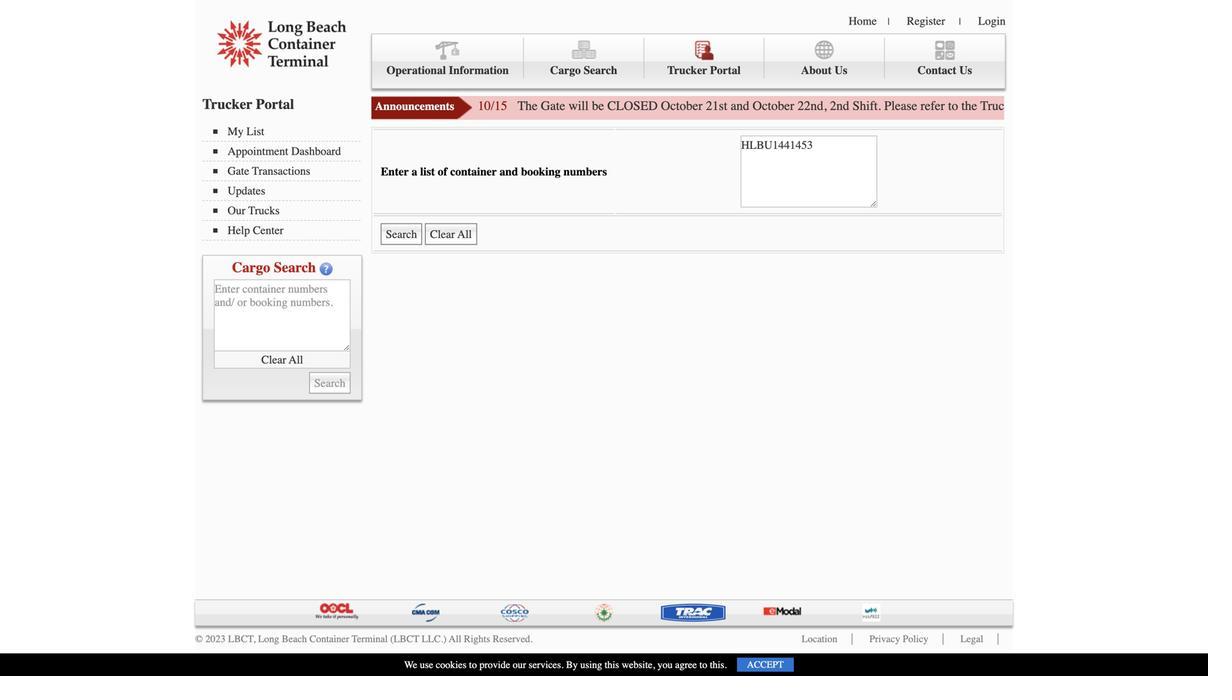 Task type: describe. For each thing, give the bounding box(es) containing it.
operational
[[387, 64, 446, 77]]

privacy
[[870, 633, 900, 645]]

numbers
[[564, 165, 607, 178]]

refer
[[921, 99, 945, 113]]

this.
[[710, 659, 727, 671]]

home link
[[849, 14, 877, 28]]

help center link
[[213, 224, 361, 237]]

clear all button
[[214, 351, 351, 369]]

rights
[[464, 633, 490, 645]]

clear all
[[261, 353, 303, 366]]

we use cookies to provide our services. by using this website, you agree to this.
[[404, 659, 727, 671]]

beach
[[282, 633, 307, 645]]

portal inside menu bar
[[710, 64, 741, 77]]

the
[[518, 99, 538, 113]]

provide
[[480, 659, 510, 671]]

1 vertical spatial trucker
[[202, 96, 252, 113]]

location link
[[802, 633, 838, 645]]

clear
[[261, 353, 286, 366]]

1 vertical spatial all
[[449, 633, 462, 645]]

1 horizontal spatial to
[[700, 659, 707, 671]]

be
[[592, 99, 604, 113]]

center
[[253, 224, 284, 237]]

services.
[[529, 659, 564, 671]]

will
[[569, 99, 589, 113]]

2 horizontal spatial gate
[[1014, 99, 1039, 113]]

legal link
[[961, 633, 984, 645]]

1 | from the left
[[888, 16, 890, 27]]

10/15 the gate will be closed october 21st and october 22nd, 2nd shift. please refer to the truck gate hours web page for further gate 
[[478, 99, 1208, 113]]

web
[[1077, 99, 1098, 113]]

terminal
[[352, 633, 388, 645]]

use
[[420, 659, 433, 671]]

appointment dashboard link
[[213, 145, 361, 158]]

2 horizontal spatial to
[[948, 99, 958, 113]]

you
[[658, 659, 673, 671]]

please
[[884, 99, 917, 113]]

hours
[[1042, 99, 1074, 113]]

legal
[[961, 633, 984, 645]]

trucks
[[248, 204, 280, 217]]

trucker inside trucker portal link
[[667, 64, 707, 77]]

menu bar containing operational information
[[372, 33, 1006, 89]]

shift.
[[853, 99, 881, 113]]

© 2023 lbct, long beach container terminal (lbct llc.) all rights reserved.
[[195, 633, 533, 645]]

a
[[412, 165, 417, 178]]

llc.)
[[422, 633, 447, 645]]

22nd,
[[798, 99, 827, 113]]

contact us link
[[885, 38, 1005, 78]]

information
[[449, 64, 509, 77]]

about
[[801, 64, 832, 77]]

the
[[962, 99, 978, 113]]

closed
[[608, 99, 658, 113]]

reserved.
[[493, 633, 533, 645]]

enter
[[381, 165, 409, 178]]

appointment
[[228, 145, 288, 158]]

cargo search link
[[524, 38, 644, 78]]

0 horizontal spatial and
[[500, 165, 518, 178]]

1 october from the left
[[661, 99, 703, 113]]

our
[[513, 659, 526, 671]]

by
[[566, 659, 578, 671]]

transactions
[[252, 164, 310, 178]]

2nd
[[830, 99, 850, 113]]

updates
[[228, 184, 265, 197]]

gate
[[1186, 99, 1208, 113]]

lbct,
[[228, 633, 256, 645]]

1 horizontal spatial gate
[[541, 99, 565, 113]]

10/15
[[478, 99, 507, 113]]

trucker portal link
[[644, 38, 765, 78]]

us for contact us
[[960, 64, 972, 77]]

truck
[[981, 99, 1011, 113]]

list
[[420, 165, 435, 178]]

container
[[310, 633, 349, 645]]

using
[[580, 659, 602, 671]]

(lbct
[[390, 633, 419, 645]]



Task type: vqa. For each thing, say whether or not it's contained in the screenshot.
the left Media
no



Task type: locate. For each thing, give the bounding box(es) containing it.
gate up updates
[[228, 164, 249, 178]]

all
[[289, 353, 303, 366], [449, 633, 462, 645]]

portal
[[710, 64, 741, 77], [256, 96, 294, 113]]

Enter container numbers and/ or booking numbers. Press ESC to reset input box text field
[[741, 136, 877, 208]]

to
[[948, 99, 958, 113], [469, 659, 477, 671], [700, 659, 707, 671]]

0 vertical spatial search
[[584, 64, 618, 77]]

gate right truck
[[1014, 99, 1039, 113]]

operational information link
[[372, 38, 524, 78]]

1 vertical spatial and
[[500, 165, 518, 178]]

and left booking
[[500, 165, 518, 178]]

0 vertical spatial portal
[[710, 64, 741, 77]]

1 horizontal spatial and
[[731, 99, 750, 113]]

0 vertical spatial and
[[731, 99, 750, 113]]

my list appointment dashboard gate transactions updates our trucks help center
[[228, 125, 341, 237]]

1 vertical spatial portal
[[256, 96, 294, 113]]

to left the this.
[[700, 659, 707, 671]]

1 horizontal spatial october
[[753, 99, 795, 113]]

1 horizontal spatial search
[[584, 64, 618, 77]]

october left 22nd,
[[753, 99, 795, 113]]

None button
[[425, 223, 477, 245]]

©
[[195, 633, 203, 645]]

1 horizontal spatial trucker
[[667, 64, 707, 77]]

1 horizontal spatial cargo search
[[550, 64, 618, 77]]

page
[[1102, 99, 1126, 113]]

enter a list of container and booking numbers
[[381, 165, 607, 178]]

0 vertical spatial trucker portal
[[667, 64, 741, 77]]

long
[[258, 633, 279, 645]]

our trucks link
[[213, 204, 361, 217]]

for
[[1129, 99, 1144, 113]]

0 vertical spatial cargo search
[[550, 64, 618, 77]]

portal up 21st
[[710, 64, 741, 77]]

announcements
[[375, 100, 454, 113]]

1 us from the left
[[835, 64, 848, 77]]

location
[[802, 633, 838, 645]]

agree
[[675, 659, 697, 671]]

website,
[[622, 659, 655, 671]]

0 horizontal spatial cargo
[[232, 259, 270, 276]]

1 horizontal spatial portal
[[710, 64, 741, 77]]

0 vertical spatial all
[[289, 353, 303, 366]]

1 vertical spatial cargo search
[[232, 259, 316, 276]]

to left the the
[[948, 99, 958, 113]]

and
[[731, 99, 750, 113], [500, 165, 518, 178]]

1 horizontal spatial cargo
[[550, 64, 581, 77]]

|
[[888, 16, 890, 27], [959, 16, 961, 27]]

trucker portal up 21st
[[667, 64, 741, 77]]

privacy policy
[[870, 633, 929, 645]]

us for about us
[[835, 64, 848, 77]]

None submit
[[381, 223, 422, 245], [309, 372, 351, 394], [381, 223, 422, 245], [309, 372, 351, 394]]

0 horizontal spatial search
[[274, 259, 316, 276]]

2 | from the left
[[959, 16, 961, 27]]

all right clear at the left of page
[[289, 353, 303, 366]]

0 horizontal spatial october
[[661, 99, 703, 113]]

0 vertical spatial trucker
[[667, 64, 707, 77]]

our
[[228, 204, 246, 217]]

21st
[[706, 99, 728, 113]]

1 vertical spatial search
[[274, 259, 316, 276]]

us
[[835, 64, 848, 77], [960, 64, 972, 77]]

0 horizontal spatial to
[[469, 659, 477, 671]]

about us link
[[765, 38, 885, 78]]

2 us from the left
[[960, 64, 972, 77]]

Enter container numbers and/ or booking numbers.  text field
[[214, 279, 351, 351]]

to right cookies
[[469, 659, 477, 671]]

this
[[605, 659, 619, 671]]

2 october from the left
[[753, 99, 795, 113]]

trucker portal
[[667, 64, 741, 77], [202, 96, 294, 113]]

2023
[[205, 633, 226, 645]]

| left 'login' link
[[959, 16, 961, 27]]

cargo search down 'center' at the left of page
[[232, 259, 316, 276]]

trucker up my
[[202, 96, 252, 113]]

we
[[404, 659, 417, 671]]

0 horizontal spatial portal
[[256, 96, 294, 113]]

0 horizontal spatial trucker portal
[[202, 96, 294, 113]]

login link
[[978, 14, 1006, 28]]

login
[[978, 14, 1006, 28]]

1 horizontal spatial menu bar
[[372, 33, 1006, 89]]

portal up my list link
[[256, 96, 294, 113]]

gate transactions link
[[213, 164, 361, 178]]

1 vertical spatial menu bar
[[202, 123, 368, 241]]

cargo down help
[[232, 259, 270, 276]]

my list link
[[213, 125, 361, 138]]

about us
[[801, 64, 848, 77]]

cargo
[[550, 64, 581, 77], [232, 259, 270, 276]]

menu bar
[[372, 33, 1006, 89], [202, 123, 368, 241]]

register link
[[907, 14, 945, 28]]

0 horizontal spatial menu bar
[[202, 123, 368, 241]]

1 horizontal spatial us
[[960, 64, 972, 77]]

gate right the
[[541, 99, 565, 113]]

help
[[228, 224, 250, 237]]

trucker up 21st
[[667, 64, 707, 77]]

menu bar containing my list
[[202, 123, 368, 241]]

0 vertical spatial cargo
[[550, 64, 581, 77]]

0 horizontal spatial all
[[289, 353, 303, 366]]

cargo up will
[[550, 64, 581, 77]]

october
[[661, 99, 703, 113], [753, 99, 795, 113]]

all right llc.)
[[449, 633, 462, 645]]

trucker portal up 'list'
[[202, 96, 294, 113]]

of
[[438, 165, 447, 178]]

policy
[[903, 633, 929, 645]]

0 horizontal spatial trucker
[[202, 96, 252, 113]]

accept
[[747, 659, 784, 670]]

contact
[[918, 64, 957, 77]]

1 horizontal spatial trucker portal
[[667, 64, 741, 77]]

search up be
[[584, 64, 618, 77]]

list
[[247, 125, 264, 138]]

cargo search
[[550, 64, 618, 77], [232, 259, 316, 276]]

0 horizontal spatial us
[[835, 64, 848, 77]]

contact us
[[918, 64, 972, 77]]

booking
[[521, 165, 561, 178]]

container
[[450, 165, 497, 178]]

us right 'about'
[[835, 64, 848, 77]]

trucker portal inside menu bar
[[667, 64, 741, 77]]

gate inside my list appointment dashboard gate transactions updates our trucks help center
[[228, 164, 249, 178]]

privacy policy link
[[870, 633, 929, 645]]

cookies
[[436, 659, 467, 671]]

1 horizontal spatial |
[[959, 16, 961, 27]]

0 horizontal spatial gate
[[228, 164, 249, 178]]

1 vertical spatial trucker portal
[[202, 96, 294, 113]]

0 vertical spatial menu bar
[[372, 33, 1006, 89]]

0 horizontal spatial cargo search
[[232, 259, 316, 276]]

register
[[907, 14, 945, 28]]

1 horizontal spatial all
[[449, 633, 462, 645]]

updates link
[[213, 184, 361, 197]]

us right contact
[[960, 64, 972, 77]]

cargo search up will
[[550, 64, 618, 77]]

1 vertical spatial cargo
[[232, 259, 270, 276]]

search down help center link
[[274, 259, 316, 276]]

cargo search inside menu bar
[[550, 64, 618, 77]]

0 horizontal spatial |
[[888, 16, 890, 27]]

gate
[[541, 99, 565, 113], [1014, 99, 1039, 113], [228, 164, 249, 178]]

home
[[849, 14, 877, 28]]

operational information
[[387, 64, 509, 77]]

dashboard
[[291, 145, 341, 158]]

| right home 'link'
[[888, 16, 890, 27]]

accept button
[[737, 658, 794, 672]]

all inside button
[[289, 353, 303, 366]]

and right 21st
[[731, 99, 750, 113]]

my
[[228, 125, 244, 138]]

further
[[1148, 99, 1183, 113]]

october left 21st
[[661, 99, 703, 113]]



